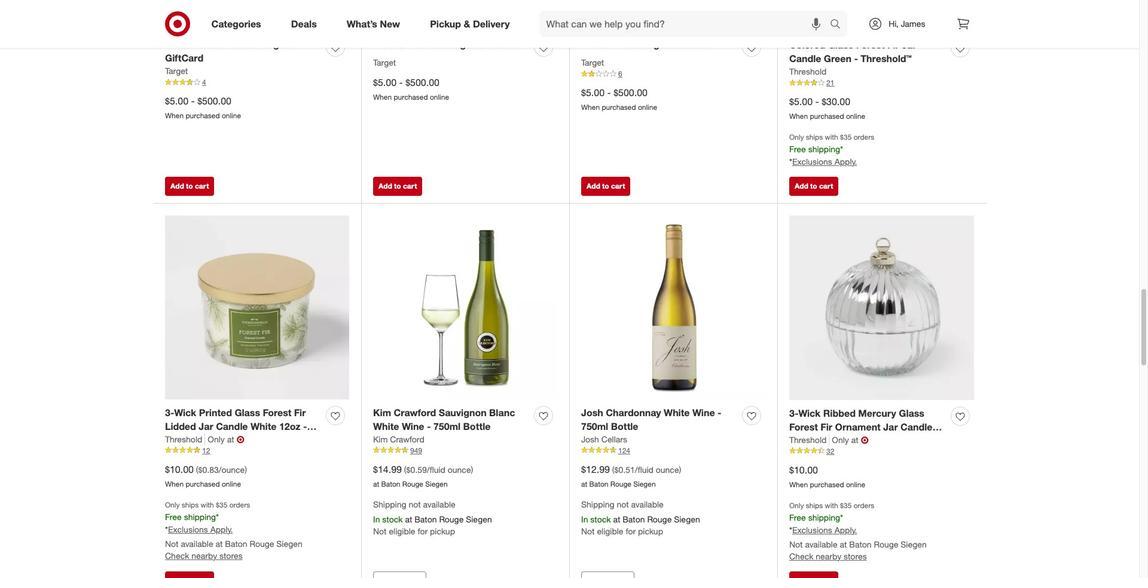 Task type: describe. For each thing, give the bounding box(es) containing it.
$35 for purchased
[[840, 502, 852, 511]]

add to cart button for colored glass forest fir jar candle green - threshold™
[[789, 177, 839, 196]]

when for xmas modern bulbs target giftcard
[[165, 111, 184, 120]]

threshold up 21
[[789, 66, 827, 77]]

winter
[[581, 38, 611, 50]]

dino christmas target giftcard link
[[373, 38, 516, 52]]

ounce for bottle
[[656, 465, 679, 476]]

check nearby stores button for -
[[789, 551, 867, 563]]

$5.00 - $500.00 when purchased online for modern
[[165, 95, 241, 120]]

3- for 3-wick ribbed mercury glass forest fir ornament jar candle silver 6oz - threshold™
[[789, 408, 799, 420]]

only ships with $35 orders free shipping * * exclusions apply.
[[789, 133, 875, 167]]

purchased for modern
[[186, 111, 220, 120]]

target down &
[[446, 38, 475, 50]]

xmas
[[165, 38, 191, 50]]

check for 3-wick printed glass forest fir lidded jar candle white 12oz - threshold™
[[165, 551, 189, 561]]

deals
[[291, 18, 317, 30]]

search button
[[825, 11, 854, 39]]

xmas modern bulbs target giftcard image
[[165, 0, 349, 31]]

32 link
[[789, 447, 974, 457]]

$30.00
[[822, 96, 851, 108]]

online inside "$10.00 when purchased online"
[[846, 481, 865, 490]]

pickup for $12.99
[[638, 527, 663, 537]]

4
[[202, 78, 206, 87]]

apply. for $30.00
[[835, 157, 857, 167]]

21
[[827, 78, 835, 87]]

birds
[[614, 38, 637, 50]]

online for birds
[[638, 103, 657, 112]]

ships for (
[[182, 501, 199, 510]]

baton inside $12.99 ( $0.51 /fluid ounce ) at baton rouge siegen
[[589, 480, 609, 489]]

josh cellars link
[[581, 434, 627, 446]]

shipping not available in stock at  baton rouge siegen not eligible for pickup for $12.99
[[581, 500, 700, 537]]

ornament
[[835, 422, 881, 434]]

pickup & delivery
[[430, 18, 510, 30]]

- inside colored glass forest fir jar candle green - threshold™
[[854, 53, 858, 65]]

949
[[410, 447, 422, 456]]

stock for $12.99
[[591, 515, 611, 525]]

josh chardonnay white wine - 750ml bottle link
[[581, 407, 737, 434]]

12oz
[[279, 421, 301, 433]]

green
[[824, 53, 852, 65]]

dino
[[373, 38, 394, 50]]

threshold™ inside colored glass forest fir jar candle green - threshold™
[[861, 53, 912, 65]]

modern
[[193, 38, 229, 50]]

josh cellars
[[581, 435, 627, 445]]

12 link
[[165, 446, 349, 457]]

$35 for $30.00
[[840, 133, 852, 142]]

rouge inside $12.99 ( $0.51 /fluid ounce ) at baton rouge siegen
[[611, 480, 632, 489]]

$0.59
[[406, 465, 427, 476]]

apply. for purchased
[[835, 526, 857, 536]]

shipping for $12.99
[[581, 500, 615, 510]]

124
[[618, 447, 630, 456]]

threshold for 3-wick ribbed mercury glass forest fir ornament jar candle silver 6oz - threshold™
[[789, 435, 827, 446]]

kim for kim crawford
[[373, 435, 388, 445]]

free for when
[[789, 513, 806, 523]]

winter birds target giftcard link
[[581, 38, 710, 52]]

josh for josh cellars
[[581, 435, 599, 445]]

kim crawford sauvignon blanc white wine - 750ml bottle link
[[373, 407, 529, 434]]

white inside the kim crawford sauvignon blanc white wine - 750ml bottle
[[373, 421, 399, 433]]

- inside 3-wick printed glass forest fir lidded jar candle white 12oz - threshold™
[[303, 421, 307, 433]]

only for $30.00
[[789, 133, 804, 142]]

jar inside colored glass forest fir jar candle green - threshold™
[[902, 39, 917, 51]]

hi, james
[[889, 19, 926, 29]]

glass inside the 3-wick ribbed mercury glass forest fir ornament jar candle silver 6oz - threshold™
[[899, 408, 925, 420]]

$10.00 when purchased online
[[789, 465, 865, 490]]

josh for josh chardonnay white wine - 750ml bottle
[[581, 407, 603, 419]]

$5.00 - $30.00 when purchased online
[[789, 96, 865, 121]]

xmas modern bulbs target giftcard
[[165, 38, 288, 64]]

exclusions apply. button for 3-wick ribbed mercury glass forest fir ornament jar candle silver 6oz - threshold™
[[792, 525, 857, 537]]

kim crawford
[[373, 435, 424, 445]]

21 link
[[789, 78, 974, 88]]

add to cart button for xmas modern bulbs target giftcard
[[165, 177, 214, 196]]

target down dino
[[373, 58, 396, 68]]

32
[[827, 447, 835, 456]]

fir inside colored glass forest fir jar candle green - threshold™
[[888, 39, 899, 51]]

only for purchased
[[789, 502, 804, 511]]

threshold only at ¬ for ornament
[[789, 435, 869, 447]]

printed
[[199, 407, 232, 419]]

fir inside the 3-wick ribbed mercury glass forest fir ornament jar candle silver 6oz - threshold™
[[821, 422, 833, 434]]

xmas modern bulbs target giftcard link
[[165, 38, 321, 65]]

( for $12.99
[[612, 465, 615, 476]]

silver
[[789, 435, 815, 447]]

pickup & delivery link
[[420, 11, 525, 37]]

cellars
[[602, 435, 627, 445]]

6 link
[[581, 69, 766, 79]]

white inside josh chardonnay white wine - 750ml bottle
[[664, 407, 690, 419]]

check for 3-wick ribbed mercury glass forest fir ornament jar candle silver 6oz - threshold™
[[789, 552, 814, 562]]

delivery
[[473, 18, 510, 30]]

winter birds target giftcard
[[581, 38, 710, 50]]

750ml inside josh chardonnay white wine - 750ml bottle
[[581, 421, 608, 433]]

ribbed
[[823, 408, 856, 420]]

add to cart button for winter birds target giftcard
[[581, 177, 631, 196]]

shipping for $0.83
[[184, 513, 216, 523]]

$12.99 ( $0.51 /fluid ounce ) at baton rouge siegen
[[581, 464, 681, 489]]

hi,
[[889, 19, 899, 29]]

949 link
[[373, 446, 557, 457]]

orders for $0.83
[[229, 501, 250, 510]]

colored
[[789, 39, 826, 51]]

cart for colored glass forest fir jar candle green - threshold™
[[819, 182, 833, 191]]

¬ for jar
[[861, 435, 869, 447]]

stores for threshold™
[[220, 551, 243, 561]]

3-wick ribbed mercury glass forest fir ornament jar candle silver 6oz - threshold™
[[789, 408, 933, 447]]

threshold link for 3-wick printed glass forest fir lidded jar candle white 12oz - threshold™
[[165, 434, 205, 446]]

search
[[825, 19, 854, 31]]

orders for purchased
[[854, 502, 875, 511]]

3- for 3-wick printed glass forest fir lidded jar candle white 12oz - threshold™
[[165, 407, 174, 419]]

threshold only at ¬ for jar
[[165, 434, 244, 446]]

online inside $10.00 ( $0.83 /ounce ) when purchased online
[[222, 480, 241, 489]]

candle inside the 3-wick ribbed mercury glass forest fir ornament jar candle silver 6oz - threshold™
[[901, 422, 933, 434]]

124 link
[[581, 446, 766, 457]]

750ml inside the kim crawford sauvignon blanc white wine - 750ml bottle
[[434, 421, 461, 433]]

colored glass forest fir jar candle green - threshold™ link
[[789, 38, 946, 66]]

) inside $10.00 ( $0.83 /ounce ) when purchased online
[[245, 465, 247, 476]]

add for dino christmas target giftcard
[[379, 182, 392, 191]]

crawford for kim crawford
[[390, 435, 424, 445]]

with for $0.83
[[201, 501, 214, 510]]

- inside the 3-wick ribbed mercury glass forest fir ornament jar candle silver 6oz - threshold™
[[836, 435, 840, 447]]

target down xmas at the top of page
[[165, 66, 188, 76]]

$10.00 for 3-wick ribbed mercury glass forest fir ornament jar candle silver 6oz - threshold™
[[789, 465, 818, 477]]

$5.00 for xmas modern bulbs target giftcard
[[165, 95, 188, 107]]

categories link
[[201, 11, 276, 37]]

add to cart button for dino christmas target giftcard
[[373, 177, 422, 196]]

baton inside $14.99 ( $0.59 /fluid ounce ) at baton rouge siegen
[[381, 480, 400, 489]]

6oz
[[817, 435, 833, 447]]

threshold link for 3-wick ribbed mercury glass forest fir ornament jar candle silver 6oz - threshold™
[[789, 435, 830, 447]]

glass inside colored glass forest fir jar candle green - threshold™
[[828, 39, 854, 51]]

free for -
[[789, 144, 806, 154]]

online for christmas
[[430, 93, 449, 102]]

what's new link
[[337, 11, 415, 37]]

6
[[618, 70, 622, 79]]

3-wick printed glass forest fir lidded jar candle white 12oz - threshold™ link
[[165, 407, 321, 447]]

target inside xmas modern bulbs target giftcard
[[260, 38, 288, 50]]

orders for $30.00
[[854, 133, 875, 142]]

when inside $10.00 ( $0.83 /ounce ) when purchased online
[[165, 480, 184, 489]]

not for $12.99
[[617, 500, 629, 510]]

christmas
[[397, 38, 444, 50]]

only ships with $35 orders free shipping * * exclusions apply. not available at baton rouge siegen check nearby stores for threshold™
[[165, 501, 303, 561]]

3-wick ribbed mercury glass forest fir ornament jar candle silver 6oz - threshold™ link
[[789, 407, 946, 447]]

exclusions for (
[[168, 525, 208, 535]]

when inside "$10.00 when purchased online"
[[789, 481, 808, 490]]

ounce for -
[[448, 465, 471, 476]]

wick for fir
[[799, 408, 821, 420]]

jar inside 3-wick printed glass forest fir lidded jar candle white 12oz - threshold™
[[199, 421, 213, 433]]

$12.99
[[581, 464, 610, 476]]

bottle inside the kim crawford sauvignon blanc white wine - 750ml bottle
[[463, 421, 491, 433]]

3-wick printed glass forest fir lidded jar candle white 12oz - threshold™
[[165, 407, 307, 447]]

purchased inside $10.00 ( $0.83 /ounce ) when purchased online
[[186, 480, 220, 489]]

$14.99
[[373, 464, 402, 476]]

target down winter on the right top
[[581, 58, 604, 68]]

with for purchased
[[825, 502, 838, 511]]

) for $14.99
[[471, 465, 473, 476]]

for for $12.99
[[626, 527, 636, 537]]

wick for lidded
[[174, 407, 196, 419]]

$500.00 for modern
[[197, 95, 231, 107]]

categories
[[211, 18, 261, 30]]

colored glass forest fir jar candle green - threshold™
[[789, 39, 917, 65]]

kim crawford sauvignon blanc white wine - 750ml bottle
[[373, 407, 515, 433]]

kim crawford link
[[373, 434, 424, 446]]

when for winter birds target giftcard
[[581, 103, 600, 112]]

to for xmas modern bulbs target giftcard
[[186, 182, 193, 191]]

12
[[202, 447, 210, 456]]



Task type: vqa. For each thing, say whether or not it's contained in the screenshot.
'124' link on the bottom of the page
yes



Task type: locate. For each thing, give the bounding box(es) containing it.
rouge inside $14.99 ( $0.59 /fluid ounce ) at baton rouge siegen
[[402, 480, 423, 489]]

bottle inside josh chardonnay white wine - 750ml bottle
[[611, 421, 638, 433]]

apply.
[[835, 157, 857, 167], [210, 525, 233, 535], [835, 526, 857, 536]]

1 horizontal spatial glass
[[828, 39, 854, 51]]

0 horizontal spatial nearby
[[192, 551, 217, 561]]

when for colored glass forest fir jar candle green - threshold™
[[789, 112, 808, 121]]

free down "$5.00 - $30.00 when purchased online"
[[789, 144, 806, 154]]

shipping inside only ships with $35 orders free shipping * * exclusions apply.
[[808, 144, 840, 154]]

add for xmas modern bulbs target giftcard
[[170, 182, 184, 191]]

2 to from the left
[[394, 182, 401, 191]]

stock for $14.99
[[382, 515, 403, 525]]

exclusions apply. button down "$5.00 - $30.00 when purchased online"
[[792, 156, 857, 168]]

2 horizontal spatial candle
[[901, 422, 933, 434]]

what's new
[[347, 18, 400, 30]]

white up 124 link
[[664, 407, 690, 419]]

1 horizontal spatial $5.00 - $500.00 when purchased online
[[373, 77, 449, 102]]

rouge
[[402, 480, 423, 489], [611, 480, 632, 489], [439, 515, 464, 525], [647, 515, 672, 525], [250, 539, 274, 549], [874, 540, 899, 550]]

1 kim from the top
[[373, 407, 391, 419]]

not down $14.99 ( $0.59 /fluid ounce ) at baton rouge siegen
[[409, 500, 421, 510]]

1 vertical spatial kim
[[373, 435, 388, 445]]

threshold link up 21
[[789, 66, 827, 78]]

target link
[[373, 57, 396, 69], [581, 57, 604, 69], [165, 65, 188, 77]]

2 josh from the top
[[581, 435, 599, 445]]

$5.00 - $500.00 when purchased online for christmas
[[373, 77, 449, 102]]

apply. down "$10.00 when purchased online"
[[835, 526, 857, 536]]

) down 949 link
[[471, 465, 473, 476]]

1 in from the left
[[373, 515, 380, 525]]

0 horizontal spatial for
[[418, 527, 428, 537]]

pickup down $12.99 ( $0.51 /fluid ounce ) at baton rouge siegen
[[638, 527, 663, 537]]

lidded
[[165, 421, 196, 433]]

0 vertical spatial wine
[[693, 407, 715, 419]]

3-wick printed glass forest fir lidded jar candle white 12oz - threshold™ image
[[165, 216, 349, 400], [165, 216, 349, 400]]

candle
[[789, 53, 821, 65], [216, 421, 248, 433], [901, 422, 933, 434]]

0 horizontal spatial stores
[[220, 551, 243, 561]]

) inside $14.99 ( $0.59 /fluid ounce ) at baton rouge siegen
[[471, 465, 473, 476]]

with for $30.00
[[825, 133, 838, 142]]

2 horizontal spatial jar
[[902, 39, 917, 51]]

0 horizontal spatial glass
[[235, 407, 260, 419]]

deals link
[[281, 11, 332, 37]]

1 horizontal spatial $500.00
[[406, 77, 440, 89]]

crawford inside the kim crawford sauvignon blanc white wine - 750ml bottle
[[394, 407, 436, 419]]

ounce inside $14.99 ( $0.59 /fluid ounce ) at baton rouge siegen
[[448, 465, 471, 476]]

exclusions
[[792, 157, 832, 167], [168, 525, 208, 535], [792, 526, 832, 536]]

only down $10.00 ( $0.83 /ounce ) when purchased online
[[165, 501, 180, 510]]

$5.00 for colored glass forest fir jar candle green - threshold™
[[789, 96, 813, 108]]

colored glass forest fir jar candle green - threshold™ image
[[789, 0, 974, 32], [789, 0, 974, 32]]

bulbs
[[231, 38, 257, 50]]

1 horizontal spatial stores
[[844, 552, 867, 562]]

threshold™
[[861, 53, 912, 65], [165, 435, 216, 447], [842, 435, 894, 447]]

in down the $12.99
[[581, 515, 588, 525]]

$5.00 for dino christmas target giftcard
[[373, 77, 397, 89]]

free
[[789, 144, 806, 154], [165, 513, 182, 523], [789, 513, 806, 523]]

james
[[901, 19, 926, 29]]

2 horizontal spatial target link
[[581, 57, 604, 69]]

- inside josh chardonnay white wine - 750ml bottle
[[718, 407, 722, 419]]

only down "$5.00 - $30.00 when purchased online"
[[789, 133, 804, 142]]

$5.00 - $500.00 when purchased online
[[373, 77, 449, 102], [581, 87, 657, 112], [165, 95, 241, 120]]

ounce
[[448, 465, 471, 476], [656, 465, 679, 476]]

with
[[825, 133, 838, 142], [201, 501, 214, 510], [825, 502, 838, 511]]

ships for -
[[806, 133, 823, 142]]

jar down printed
[[199, 421, 213, 433]]

target link for xmas modern bulbs target giftcard
[[165, 65, 188, 77]]

0 horizontal spatial check
[[165, 551, 189, 561]]

not for $14.99
[[409, 500, 421, 510]]

josh chardonnay white wine - 750ml bottle
[[581, 407, 722, 433]]

at
[[227, 435, 234, 445], [852, 435, 859, 446], [373, 480, 379, 489], [581, 480, 587, 489], [405, 515, 412, 525], [613, 515, 620, 525], [216, 539, 223, 549], [840, 540, 847, 550]]

1 horizontal spatial 750ml
[[581, 421, 608, 433]]

0 horizontal spatial only ships with $35 orders free shipping * * exclusions apply. not available at baton rouge siegen check nearby stores
[[165, 501, 303, 561]]

mercury
[[858, 408, 896, 420]]

to for colored glass forest fir jar candle green - threshold™
[[810, 182, 817, 191]]

0 vertical spatial forest
[[856, 39, 885, 51]]

in for $14.99
[[373, 515, 380, 525]]

nearby
[[192, 551, 217, 561], [816, 552, 842, 562]]

bottle down sauvignon
[[463, 421, 491, 433]]

online down 32 link
[[846, 481, 865, 490]]

kim inside the kim crawford sauvignon blanc white wine - 750ml bottle
[[373, 407, 391, 419]]

1 cart from the left
[[195, 182, 209, 191]]

ships inside only ships with $35 orders free shipping * * exclusions apply.
[[806, 133, 823, 142]]

1 to from the left
[[186, 182, 193, 191]]

kim crawford sauvignon blanc white wine - 750ml bottle image
[[373, 216, 557, 400], [373, 216, 557, 400]]

0 horizontal spatial ounce
[[448, 465, 471, 476]]

/fluid for $14.99
[[427, 465, 446, 476]]

¬ down ornament
[[861, 435, 869, 447]]

add to cart button
[[165, 177, 214, 196], [373, 177, 422, 196], [581, 177, 631, 196], [789, 177, 839, 196]]

eligible for $12.99
[[597, 527, 624, 537]]

when inside "$5.00 - $30.00 when purchased online"
[[789, 112, 808, 121]]

jar down mercury
[[884, 422, 898, 434]]

only up 12
[[208, 435, 225, 445]]

$5.00 down xmas at the top of page
[[165, 95, 188, 107]]

1 horizontal spatial target link
[[373, 57, 396, 69]]

) inside $12.99 ( $0.51 /fluid ounce ) at baton rouge siegen
[[679, 465, 681, 476]]

at inside $14.99 ( $0.59 /fluid ounce ) at baton rouge siegen
[[373, 480, 379, 489]]

cart for xmas modern bulbs target giftcard
[[195, 182, 209, 191]]

4 link
[[165, 77, 349, 88]]

1 ( from the left
[[196, 465, 198, 476]]

1 for from the left
[[418, 527, 428, 537]]

2 horizontal spatial giftcard
[[671, 38, 710, 50]]

0 vertical spatial josh
[[581, 407, 603, 419]]

josh left cellars
[[581, 435, 599, 445]]

purchased for glass
[[810, 112, 844, 121]]

2 pickup from the left
[[638, 527, 663, 537]]

4 to from the left
[[810, 182, 817, 191]]

0 horizontal spatial wine
[[402, 421, 424, 433]]

josh
[[581, 407, 603, 419], [581, 435, 599, 445]]

free down $10.00 ( $0.83 /ounce ) when purchased online
[[165, 513, 182, 523]]

2 add to cart button from the left
[[373, 177, 422, 196]]

1 pickup from the left
[[430, 527, 455, 537]]

0 vertical spatial kim
[[373, 407, 391, 419]]

fir inside 3-wick printed glass forest fir lidded jar candle white 12oz - threshold™
[[294, 407, 306, 419]]

cart for dino christmas target giftcard
[[403, 182, 417, 191]]

fir up 6oz
[[821, 422, 833, 434]]

1 ounce from the left
[[448, 465, 471, 476]]

2 eligible from the left
[[597, 527, 624, 537]]

3 ( from the left
[[612, 465, 615, 476]]

3 to from the left
[[602, 182, 609, 191]]

josh inside josh chardonnay white wine - 750ml bottle
[[581, 407, 603, 419]]

pickup
[[430, 18, 461, 30]]

0 horizontal spatial stock
[[382, 515, 403, 525]]

3- up silver at right
[[789, 408, 799, 420]]

0 horizontal spatial check nearby stores button
[[165, 551, 243, 563]]

1 shipping from the left
[[373, 500, 406, 510]]

2 bottle from the left
[[611, 421, 638, 433]]

wick inside the 3-wick ribbed mercury glass forest fir ornament jar candle silver 6oz - threshold™
[[799, 408, 821, 420]]

2 horizontal spatial (
[[612, 465, 615, 476]]

What can we help you find? suggestions appear below search field
[[539, 11, 833, 37]]

exclusions down "$5.00 - $30.00 when purchased online"
[[792, 157, 832, 167]]

forest up silver at right
[[789, 422, 818, 434]]

1 horizontal spatial shipping not available in stock at  baton rouge siegen not eligible for pickup
[[581, 500, 700, 537]]

ships down $10.00 ( $0.83 /ounce ) when purchased online
[[182, 501, 199, 510]]

0 horizontal spatial 3-
[[165, 407, 174, 419]]

shipping not available in stock at  baton rouge siegen not eligible for pickup
[[373, 500, 492, 537], [581, 500, 700, 537]]

/ounce
[[219, 465, 245, 476]]

available
[[423, 500, 456, 510], [631, 500, 664, 510], [181, 539, 213, 549], [805, 540, 838, 550]]

free for (
[[165, 513, 182, 523]]

3 add to cart from the left
[[587, 182, 625, 191]]

only
[[789, 133, 804, 142], [208, 435, 225, 445], [832, 435, 849, 446], [165, 501, 180, 510], [789, 502, 804, 511]]

1 horizontal spatial stock
[[591, 515, 611, 525]]

( left /ounce
[[196, 465, 198, 476]]

750ml up josh cellars
[[581, 421, 608, 433]]

0 horizontal spatial /fluid
[[427, 465, 446, 476]]

giftcard inside xmas modern bulbs target giftcard
[[165, 52, 204, 64]]

3- inside the 3-wick ribbed mercury glass forest fir ornament jar candle silver 6oz - threshold™
[[789, 408, 799, 420]]

/fluid inside $14.99 ( $0.59 /fluid ounce ) at baton rouge siegen
[[427, 465, 446, 476]]

$5.00 - $500.00 when purchased online for birds
[[581, 87, 657, 112]]

0 horizontal spatial wick
[[174, 407, 196, 419]]

dino christmas target giftcard
[[373, 38, 516, 50]]

exclusions apply. button
[[792, 156, 857, 168], [168, 524, 233, 536], [792, 525, 857, 537]]

1 horizontal spatial /fluid
[[635, 465, 654, 476]]

$35 down "$10.00 when purchased online"
[[840, 502, 852, 511]]

1 /fluid from the left
[[427, 465, 446, 476]]

$35 down "$5.00 - $30.00 when purchased online"
[[840, 133, 852, 142]]

$10.00 ( $0.83 /ounce ) when purchased online
[[165, 464, 247, 489]]

$5.00 left $30.00
[[789, 96, 813, 108]]

exclusions for -
[[792, 157, 832, 167]]

0 horizontal spatial eligible
[[389, 527, 415, 537]]

0 horizontal spatial bottle
[[463, 421, 491, 433]]

at inside $12.99 ( $0.51 /fluid ounce ) at baton rouge siegen
[[581, 480, 587, 489]]

3- up lidded
[[165, 407, 174, 419]]

add to cart for dino christmas target giftcard
[[379, 182, 417, 191]]

fir
[[888, 39, 899, 51], [294, 407, 306, 419], [821, 422, 833, 434]]

purchased down 32
[[810, 481, 844, 490]]

forest up 12oz
[[263, 407, 291, 419]]

0 horizontal spatial jar
[[199, 421, 213, 433]]

$0.83
[[198, 465, 219, 476]]

1 not from the left
[[409, 500, 421, 510]]

candle inside 3-wick printed glass forest fir lidded jar candle white 12oz - threshold™
[[216, 421, 248, 433]]

not down $12.99 ( $0.51 /fluid ounce ) at baton rouge siegen
[[617, 500, 629, 510]]

threshold only at ¬
[[165, 434, 244, 446], [789, 435, 869, 447]]

online for modern
[[222, 111, 241, 120]]

add for colored glass forest fir jar candle green - threshold™
[[795, 182, 808, 191]]

siegen inside $14.99 ( $0.59 /fluid ounce ) at baton rouge siegen
[[425, 480, 448, 489]]

crawford
[[394, 407, 436, 419], [390, 435, 424, 445]]

1 horizontal spatial pickup
[[638, 527, 663, 537]]

purchased down 4
[[186, 111, 220, 120]]

target link for dino christmas target giftcard
[[373, 57, 396, 69]]

$500.00 for birds
[[614, 87, 648, 99]]

3 add from the left
[[587, 182, 600, 191]]

1 vertical spatial forest
[[263, 407, 291, 419]]

$10.00 for 3-wick printed glass forest fir lidded jar candle white 12oz - threshold™
[[165, 464, 194, 476]]

online down 6 link on the right top of page
[[638, 103, 657, 112]]

0 horizontal spatial candle
[[216, 421, 248, 433]]

forest
[[856, 39, 885, 51], [263, 407, 291, 419], [789, 422, 818, 434]]

apply. inside only ships with $35 orders free shipping * * exclusions apply.
[[835, 157, 857, 167]]

1 stock from the left
[[382, 515, 403, 525]]

1 ) from the left
[[245, 465, 247, 476]]

¬ up /ounce
[[237, 434, 244, 446]]

nearby for threshold™
[[192, 551, 217, 561]]

target right birds
[[640, 38, 668, 50]]

2 add from the left
[[379, 182, 392, 191]]

shipping for purchased
[[808, 513, 840, 523]]

2 shipping not available in stock at  baton rouge siegen not eligible for pickup from the left
[[581, 500, 700, 537]]

4 add from the left
[[795, 182, 808, 191]]

$35 inside only ships with $35 orders free shipping * * exclusions apply.
[[840, 133, 852, 142]]

0 horizontal spatial in
[[373, 515, 380, 525]]

2 ounce from the left
[[656, 465, 679, 476]]

shipping for $30.00
[[808, 144, 840, 154]]

chardonnay
[[606, 407, 661, 419]]

0 horizontal spatial $5.00 - $500.00 when purchased online
[[165, 95, 241, 120]]

shipping for $14.99
[[373, 500, 406, 510]]

- inside "$5.00 - $30.00 when purchased online"
[[815, 96, 819, 108]]

threshold only at ¬ up 12
[[165, 434, 244, 446]]

1 horizontal spatial for
[[626, 527, 636, 537]]

1 horizontal spatial nearby
[[816, 552, 842, 562]]

( for $14.99
[[404, 465, 406, 476]]

$500.00 down christmas
[[406, 77, 440, 89]]

jar inside the 3-wick ribbed mercury glass forest fir ornament jar candle silver 6oz - threshold™
[[884, 422, 898, 434]]

target right bulbs
[[260, 38, 288, 50]]

threshold™ inside 3-wick printed glass forest fir lidded jar candle white 12oz - threshold™
[[165, 435, 216, 447]]

$10.00 inside $10.00 ( $0.83 /ounce ) when purchased online
[[165, 464, 194, 476]]

threshold link
[[789, 66, 827, 78], [165, 434, 205, 446], [789, 435, 830, 447]]

ships for when
[[806, 502, 823, 511]]

shipping
[[808, 144, 840, 154], [184, 513, 216, 523], [808, 513, 840, 523]]

1 horizontal spatial ¬
[[861, 435, 869, 447]]

shipping down the $12.99
[[581, 500, 615, 510]]

not
[[373, 527, 387, 537], [581, 527, 595, 537], [165, 539, 179, 549], [789, 540, 803, 550]]

blanc
[[489, 407, 515, 419]]

( inside $14.99 ( $0.59 /fluid ounce ) at baton rouge siegen
[[404, 465, 406, 476]]

( right $14.99
[[404, 465, 406, 476]]

2 ) from the left
[[471, 465, 473, 476]]

stock down the $12.99
[[591, 515, 611, 525]]

siegen inside $12.99 ( $0.51 /fluid ounce ) at baton rouge siegen
[[634, 480, 656, 489]]

1 add from the left
[[170, 182, 184, 191]]

2 horizontal spatial forest
[[856, 39, 885, 51]]

2 horizontal spatial )
[[679, 465, 681, 476]]

shipping down "$10.00 when purchased online"
[[808, 513, 840, 523]]

*
[[840, 144, 843, 154], [789, 157, 792, 167], [216, 513, 219, 523], [840, 513, 843, 523], [165, 525, 168, 535], [789, 526, 792, 536]]

forest inside the 3-wick ribbed mercury glass forest fir ornament jar candle silver 6oz - threshold™
[[789, 422, 818, 434]]

0 horizontal spatial (
[[196, 465, 198, 476]]

threshold™ inside the 3-wick ribbed mercury glass forest fir ornament jar candle silver 6oz - threshold™
[[842, 435, 894, 447]]

2 horizontal spatial $5.00 - $500.00 when purchased online
[[581, 87, 657, 112]]

eligible
[[389, 527, 415, 537], [597, 527, 624, 537]]

orders inside only ships with $35 orders free shipping * * exclusions apply.
[[854, 133, 875, 142]]

1 horizontal spatial giftcard
[[477, 38, 516, 50]]

wine inside josh chardonnay white wine - 750ml bottle
[[693, 407, 715, 419]]

forest inside 3-wick printed glass forest fir lidded jar candle white 12oz - threshold™
[[263, 407, 291, 419]]

purchased for birds
[[602, 103, 636, 112]]

&
[[464, 18, 470, 30]]

forest right search 'button'
[[856, 39, 885, 51]]

0 horizontal spatial giftcard
[[165, 52, 204, 64]]

wick inside 3-wick printed glass forest fir lidded jar candle white 12oz - threshold™
[[174, 407, 196, 419]]

1 horizontal spatial $10.00
[[789, 465, 818, 477]]

not
[[409, 500, 421, 510], [617, 500, 629, 510]]

threshold down lidded
[[165, 435, 202, 445]]

$5.00
[[373, 77, 397, 89], [581, 87, 605, 99], [165, 95, 188, 107], [789, 96, 813, 108]]

eligible for $14.99
[[389, 527, 415, 537]]

0 horizontal spatial $10.00
[[165, 464, 194, 476]]

2 horizontal spatial white
[[664, 407, 690, 419]]

1 horizontal spatial white
[[373, 421, 399, 433]]

check
[[165, 551, 189, 561], [789, 552, 814, 562]]

white
[[664, 407, 690, 419], [251, 421, 277, 433], [373, 421, 399, 433]]

0 horizontal spatial 750ml
[[434, 421, 461, 433]]

bottle
[[463, 421, 491, 433], [611, 421, 638, 433]]

add to cart for colored glass forest fir jar candle green - threshold™
[[795, 182, 833, 191]]

glass
[[828, 39, 854, 51], [235, 407, 260, 419], [899, 408, 925, 420]]

0 horizontal spatial not
[[409, 500, 421, 510]]

orders down "$10.00 when purchased online"
[[854, 502, 875, 511]]

stock down $14.99
[[382, 515, 403, 525]]

white inside 3-wick printed glass forest fir lidded jar candle white 12oz - threshold™
[[251, 421, 277, 433]]

$35 down $10.00 ( $0.83 /ounce ) when purchased online
[[216, 501, 228, 510]]

online down /ounce
[[222, 480, 241, 489]]

apply. for $0.83
[[210, 525, 233, 535]]

1 horizontal spatial eligible
[[597, 527, 624, 537]]

$5.00 inside "$5.00 - $30.00 when purchased online"
[[789, 96, 813, 108]]

crawford up kim crawford
[[394, 407, 436, 419]]

1 horizontal spatial )
[[471, 465, 473, 476]]

candle inside colored glass forest fir jar candle green - threshold™
[[789, 53, 821, 65]]

$5.00 - $500.00 when purchased online down 6
[[581, 87, 657, 112]]

threshold™ down ornament
[[842, 435, 894, 447]]

wick up silver at right
[[799, 408, 821, 420]]

1 shipping not available in stock at  baton rouge siegen not eligible for pickup from the left
[[373, 500, 492, 537]]

exclusions apply. button down "$10.00 when purchased online"
[[792, 525, 857, 537]]

2 horizontal spatial glass
[[899, 408, 925, 420]]

2 vertical spatial fir
[[821, 422, 833, 434]]

sauvignon
[[439, 407, 487, 419]]

to for winter birds target giftcard
[[602, 182, 609, 191]]

online down $30.00
[[846, 112, 865, 121]]

1 vertical spatial josh
[[581, 435, 599, 445]]

1 add to cart from the left
[[170, 182, 209, 191]]

for for $14.99
[[418, 527, 428, 537]]

$5.00 down winter on the right top
[[581, 87, 605, 99]]

fir up 12oz
[[294, 407, 306, 419]]

1 josh from the top
[[581, 407, 603, 419]]

1 horizontal spatial wine
[[693, 407, 715, 419]]

with down "$10.00 when purchased online"
[[825, 502, 838, 511]]

$14.99 ( $0.59 /fluid ounce ) at baton rouge siegen
[[373, 464, 473, 489]]

$500.00 for christmas
[[406, 77, 440, 89]]

1 horizontal spatial (
[[404, 465, 406, 476]]

wick up lidded
[[174, 407, 196, 419]]

ships
[[806, 133, 823, 142], [182, 501, 199, 510], [806, 502, 823, 511]]

1 eligible from the left
[[389, 527, 415, 537]]

1 horizontal spatial check nearby stores button
[[789, 551, 867, 563]]

add to cart
[[170, 182, 209, 191], [379, 182, 417, 191], [587, 182, 625, 191], [795, 182, 833, 191]]

exclusions inside only ships with $35 orders free shipping * * exclusions apply.
[[792, 157, 832, 167]]

1 horizontal spatial not
[[617, 500, 629, 510]]

pickup for $14.99
[[430, 527, 455, 537]]

online
[[430, 93, 449, 102], [638, 103, 657, 112], [222, 111, 241, 120], [846, 112, 865, 121], [222, 480, 241, 489], [846, 481, 865, 490]]

check nearby stores button for threshold™
[[165, 551, 243, 563]]

1 horizontal spatial wick
[[799, 408, 821, 420]]

target link down dino
[[373, 57, 396, 69]]

) down 124 link
[[679, 465, 681, 476]]

3-wick ribbed mercury glass forest fir ornament jar candle silver 6oz - threshold™ image
[[789, 216, 974, 401], [789, 216, 974, 401]]

exclusions down $10.00 ( $0.83 /ounce ) when purchased online
[[168, 525, 208, 535]]

dino christmas target giftcard image
[[373, 0, 557, 31]]

1 750ml from the left
[[434, 421, 461, 433]]

1 horizontal spatial candle
[[789, 53, 821, 65]]

1 vertical spatial wine
[[402, 421, 424, 433]]

1 horizontal spatial in
[[581, 515, 588, 525]]

$0.51
[[615, 465, 635, 476]]

purchased inside "$10.00 when purchased online"
[[810, 481, 844, 490]]

free inside only ships with $35 orders free shipping * * exclusions apply.
[[789, 144, 806, 154]]

$10.00 inside "$10.00 when purchased online"
[[789, 465, 818, 477]]

only for $0.83
[[165, 501, 180, 510]]

stores for -
[[844, 552, 867, 562]]

shipping down $14.99
[[373, 500, 406, 510]]

jar down hi, james
[[902, 39, 917, 51]]

target link down winter on the right top
[[581, 57, 604, 69]]

cart for winter birds target giftcard
[[611, 182, 625, 191]]

1 vertical spatial crawford
[[390, 435, 424, 445]]

0 horizontal spatial forest
[[263, 407, 291, 419]]

giftcard down delivery
[[477, 38, 516, 50]]

ships down "$10.00 when purchased online"
[[806, 502, 823, 511]]

0 horizontal spatial target link
[[165, 65, 188, 77]]

wine up kim crawford
[[402, 421, 424, 433]]

$500.00
[[406, 77, 440, 89], [614, 87, 648, 99], [197, 95, 231, 107]]

0 horizontal spatial ¬
[[237, 434, 244, 446]]

(
[[196, 465, 198, 476], [404, 465, 406, 476], [612, 465, 615, 476]]

2 cart from the left
[[403, 182, 417, 191]]

jar
[[902, 39, 917, 51], [199, 421, 213, 433], [884, 422, 898, 434]]

1 horizontal spatial check
[[789, 552, 814, 562]]

3 add to cart button from the left
[[581, 177, 631, 196]]

threshold™ down lidded
[[165, 435, 216, 447]]

2 for from the left
[[626, 527, 636, 537]]

for down $14.99 ( $0.59 /fluid ounce ) at baton rouge siegen
[[418, 527, 428, 537]]

0 horizontal spatial fir
[[294, 407, 306, 419]]

4 add to cart from the left
[[795, 182, 833, 191]]

3- inside 3-wick printed glass forest fir lidded jar candle white 12oz - threshold™
[[165, 407, 174, 419]]

josh up josh cellars
[[581, 407, 603, 419]]

in for $12.99
[[581, 515, 588, 525]]

) down 12 link
[[245, 465, 247, 476]]

ounce inside $12.99 ( $0.51 /fluid ounce ) at baton rouge siegen
[[656, 465, 679, 476]]

ounce down 124 link
[[656, 465, 679, 476]]

0 horizontal spatial )
[[245, 465, 247, 476]]

online for glass
[[846, 112, 865, 121]]

purchased down '$0.83'
[[186, 480, 220, 489]]

new
[[380, 18, 400, 30]]

winter birds target giftcard image
[[581, 0, 766, 31]]

2 /fluid from the left
[[635, 465, 654, 476]]

shipping not available in stock at  baton rouge siegen not eligible for pickup down $12.99 ( $0.51 /fluid ounce ) at baton rouge siegen
[[581, 500, 700, 537]]

$10.00 left '$0.83'
[[165, 464, 194, 476]]

3 cart from the left
[[611, 182, 625, 191]]

threshold link up 32
[[789, 435, 830, 447]]

1 horizontal spatial shipping
[[581, 500, 615, 510]]

only inside only ships with $35 orders free shipping * * exclusions apply.
[[789, 133, 804, 142]]

to for dino christmas target giftcard
[[394, 182, 401, 191]]

threshold link down lidded
[[165, 434, 205, 446]]

0 horizontal spatial white
[[251, 421, 277, 433]]

eligible down $12.99 ( $0.51 /fluid ounce ) at baton rouge siegen
[[597, 527, 624, 537]]

1 horizontal spatial fir
[[821, 422, 833, 434]]

1 horizontal spatial jar
[[884, 422, 898, 434]]

- inside the kim crawford sauvignon blanc white wine - 750ml bottle
[[427, 421, 431, 433]]

giftcard down xmas at the top of page
[[165, 52, 204, 64]]

1 horizontal spatial only ships with $35 orders free shipping * * exclusions apply. not available at baton rouge siegen check nearby stores
[[789, 502, 927, 562]]

0 horizontal spatial threshold only at ¬
[[165, 434, 244, 446]]

1 horizontal spatial forest
[[789, 422, 818, 434]]

only up 32
[[832, 435, 849, 446]]

1 horizontal spatial 3-
[[789, 408, 799, 420]]

( inside $12.99 ( $0.51 /fluid ounce ) at baton rouge siegen
[[612, 465, 615, 476]]

¬
[[237, 434, 244, 446], [861, 435, 869, 447]]

2 horizontal spatial $500.00
[[614, 87, 648, 99]]

2 750ml from the left
[[581, 421, 608, 433]]

target link down xmas at the top of page
[[165, 65, 188, 77]]

/fluid
[[427, 465, 446, 476], [635, 465, 654, 476]]

$5.00 - $500.00 when purchased online down 4
[[165, 95, 241, 120]]

2 kim from the top
[[373, 435, 388, 445]]

ounce down 949 link
[[448, 465, 471, 476]]

with inside only ships with $35 orders free shipping * * exclusions apply.
[[825, 133, 838, 142]]

add to cart for winter birds target giftcard
[[587, 182, 625, 191]]

4 cart from the left
[[819, 182, 833, 191]]

$5.00 for winter birds target giftcard
[[581, 87, 605, 99]]

/fluid inside $12.99 ( $0.51 /fluid ounce ) at baton rouge siegen
[[635, 465, 654, 476]]

( inside $10.00 ( $0.83 /ounce ) when purchased online
[[196, 465, 198, 476]]

nearby for -
[[816, 552, 842, 562]]

2 stock from the left
[[591, 515, 611, 525]]

stock
[[382, 515, 403, 525], [591, 515, 611, 525]]

0 horizontal spatial shipping
[[373, 500, 406, 510]]

threshold for 3-wick printed glass forest fir lidded jar candle white 12oz - threshold™
[[165, 435, 202, 445]]

pickup down $14.99 ( $0.59 /fluid ounce ) at baton rouge siegen
[[430, 527, 455, 537]]

2 ( from the left
[[404, 465, 406, 476]]

josh chardonnay white wine - 750ml bottle image
[[581, 216, 766, 400], [581, 216, 766, 400]]

kim
[[373, 407, 391, 419], [373, 435, 388, 445]]

$10.00
[[165, 464, 194, 476], [789, 465, 818, 477]]

3 ) from the left
[[679, 465, 681, 476]]

0 horizontal spatial $500.00
[[197, 95, 231, 107]]

2 add to cart from the left
[[379, 182, 417, 191]]

4 add to cart button from the left
[[789, 177, 839, 196]]

glass right mercury
[[899, 408, 925, 420]]

) for $12.99
[[679, 465, 681, 476]]

purchased down 6
[[602, 103, 636, 112]]

)
[[245, 465, 247, 476], [471, 465, 473, 476], [679, 465, 681, 476]]

¬ for candle
[[237, 434, 244, 446]]

purchased down $30.00
[[810, 112, 844, 121]]

2 not from the left
[[617, 500, 629, 510]]

0 vertical spatial fir
[[888, 39, 899, 51]]

2 in from the left
[[581, 515, 588, 525]]

3-
[[165, 407, 174, 419], [789, 408, 799, 420]]

online inside "$5.00 - $30.00 when purchased online"
[[846, 112, 865, 121]]

shipping down $10.00 ( $0.83 /ounce ) when purchased online
[[184, 513, 216, 523]]

add for winter birds target giftcard
[[587, 182, 600, 191]]

glass inside 3-wick printed glass forest fir lidded jar candle white 12oz - threshold™
[[235, 407, 260, 419]]

2 shipping from the left
[[581, 500, 615, 510]]

wine inside the kim crawford sauvignon blanc white wine - 750ml bottle
[[402, 421, 424, 433]]

threshold only at ¬ up 32
[[789, 435, 869, 447]]

purchased inside "$5.00 - $30.00 when purchased online"
[[810, 112, 844, 121]]

1 vertical spatial fir
[[294, 407, 306, 419]]

giftcard down the what can we help you find? suggestions appear below search box
[[671, 38, 710, 50]]

( for $10.00
[[196, 465, 198, 476]]

purchased for christmas
[[394, 93, 428, 102]]

what's
[[347, 18, 377, 30]]

1 horizontal spatial bottle
[[611, 421, 638, 433]]

1 horizontal spatial ounce
[[656, 465, 679, 476]]

glass right printed
[[235, 407, 260, 419]]

giftcard for dino christmas target giftcard
[[477, 38, 516, 50]]

only ships with $35 orders free shipping * * exclusions apply. not available at baton rouge siegen check nearby stores for -
[[789, 502, 927, 562]]

0 horizontal spatial pickup
[[430, 527, 455, 537]]

$500.00 down 6
[[614, 87, 648, 99]]

exclusions apply. button for 3-wick printed glass forest fir lidded jar candle white 12oz - threshold™
[[168, 524, 233, 536]]

2 vertical spatial forest
[[789, 422, 818, 434]]

candle down colored
[[789, 53, 821, 65]]

2 horizontal spatial fir
[[888, 39, 899, 51]]

1 bottle from the left
[[463, 421, 491, 433]]

1 horizontal spatial threshold only at ¬
[[789, 435, 869, 447]]

purchased down christmas
[[394, 93, 428, 102]]

1 add to cart button from the left
[[165, 177, 214, 196]]

crawford for kim crawford sauvignon blanc white wine - 750ml bottle
[[394, 407, 436, 419]]

add to cart for xmas modern bulbs target giftcard
[[170, 182, 209, 191]]

0 vertical spatial crawford
[[394, 407, 436, 419]]

0 horizontal spatial shipping not available in stock at  baton rouge siegen not eligible for pickup
[[373, 500, 492, 537]]

forest inside colored glass forest fir jar candle green - threshold™
[[856, 39, 885, 51]]



